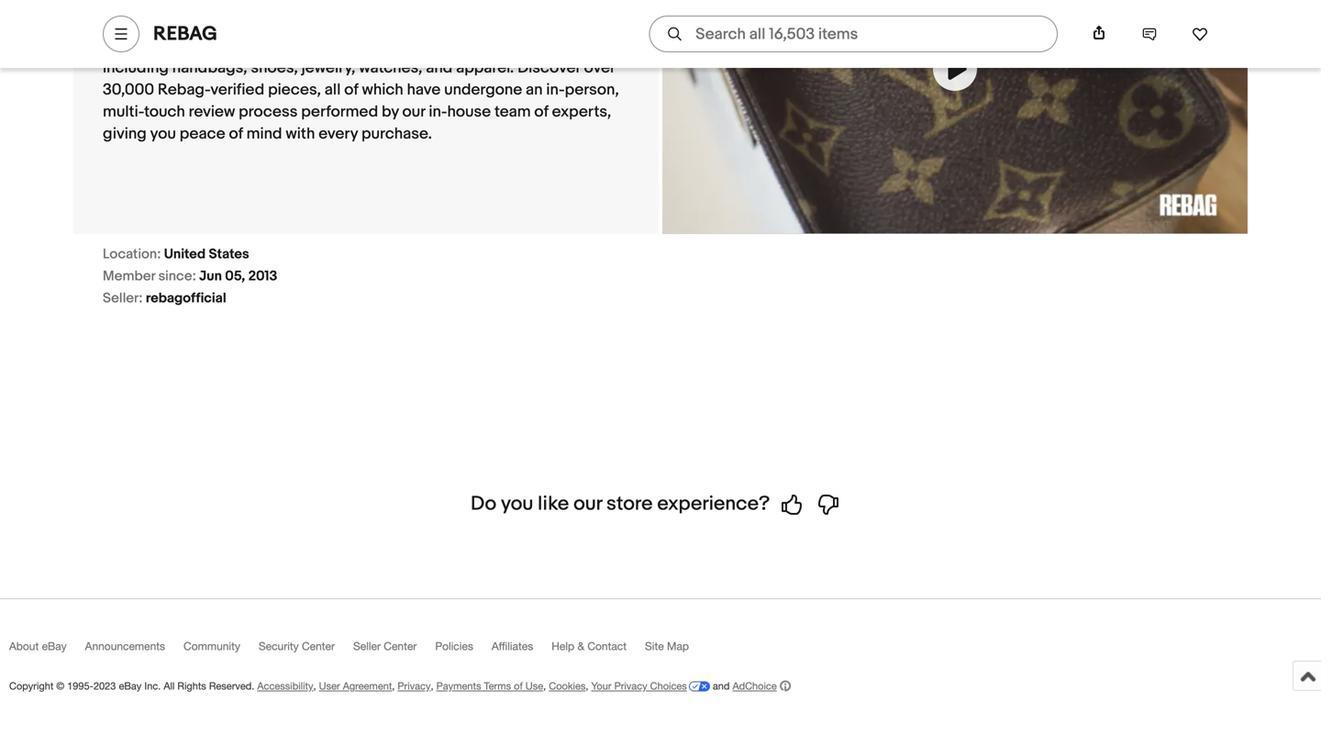 Task type: describe. For each thing, give the bounding box(es) containing it.
giving
[[103, 124, 147, 144]]

jun
[[199, 268, 222, 284]]

discover
[[518, 58, 581, 77]]

world's
[[103, 14, 154, 33]]

security center
[[259, 640, 335, 653]]

rolex,
[[490, 14, 534, 33]]

of up cartier,
[[585, 0, 599, 11]]

community
[[184, 640, 240, 653]]

30,000
[[103, 80, 154, 100]]

site
[[645, 640, 664, 653]]

1 horizontal spatial you
[[501, 492, 534, 516]]

cartier,
[[568, 14, 621, 33]]

do
[[471, 492, 497, 516]]

apparel.
[[456, 58, 514, 77]]

1 horizontal spatial in-
[[429, 102, 447, 122]]

expertly
[[288, 0, 347, 11]]

1 vertical spatial our
[[574, 492, 602, 516]]

and down "world's"
[[103, 36, 129, 55]]

of up hermès, on the left of page
[[471, 0, 485, 11]]

seller center link
[[353, 640, 435, 661]]

inc.
[[144, 680, 161, 692]]

help & contact
[[552, 640, 627, 653]]

of left the use
[[514, 680, 523, 692]]

together
[[202, 0, 264, 11]]

handbags,
[[172, 58, 247, 77]]

1 , from the left
[[313, 680, 316, 692]]

coveted
[[197, 14, 257, 33]]

best-
[[329, 36, 368, 55]]

performed
[[301, 102, 378, 122]]

affiliates link
[[492, 640, 552, 661]]

0 vertical spatial ebay
[[42, 640, 67, 653]]

review
[[189, 102, 235, 122]]

Search all 16,503 items field
[[649, 16, 1058, 52]]

united
[[164, 246, 206, 262]]

05,
[[225, 268, 245, 284]]

do you like our store experience?
[[471, 492, 770, 516]]

of down such
[[312, 36, 326, 55]]

of left mind at the left top of the page
[[229, 124, 243, 144]]

labels,
[[260, 14, 307, 33]]

all
[[325, 80, 341, 100]]

for
[[133, 36, 152, 55]]

&
[[578, 640, 585, 653]]

collectors
[[235, 36, 308, 55]]

copyright
[[9, 680, 53, 692]]

accessibility link
[[257, 680, 313, 692]]

fashion
[[427, 36, 479, 55]]

user
[[319, 680, 340, 692]]

5 , from the left
[[586, 680, 589, 692]]

0 horizontal spatial an
[[267, 0, 284, 11]]

states
[[209, 246, 249, 262]]

and down "fashion"
[[426, 58, 453, 77]]

do you like our store experience? link
[[471, 492, 851, 516]]

map
[[667, 640, 689, 653]]

and down than
[[538, 14, 565, 33]]

hermès,
[[426, 14, 487, 33]]

affiliates
[[492, 640, 533, 653]]

rebag brings together an expertly vetted selection of more than 75 of the world's most coveted labels, such as chanel, hermès, rolex, and cartier, by and for discerning collectors of best-in-class fashion and accessories including handbags, shoes, jewelry, watches, and apparel. discover over 30,000 rebag-verified pieces, all of which have undergone an in-person, multi-touch review process performed by our in-house team of experts, giving you peace of mind with every purchase.
[[103, 0, 642, 144]]

help
[[552, 640, 575, 653]]

accessories
[[512, 36, 600, 55]]

brings
[[153, 0, 198, 11]]

verified
[[210, 80, 265, 100]]

most
[[157, 14, 194, 33]]

seller:
[[103, 290, 143, 306]]

experience?
[[657, 492, 770, 516]]

2023
[[94, 680, 116, 692]]

shoes,
[[251, 58, 298, 77]]

center for seller center
[[384, 640, 417, 653]]

rights
[[178, 680, 206, 692]]

4 , from the left
[[543, 680, 546, 692]]

of right team
[[535, 102, 549, 122]]

like
[[538, 492, 569, 516]]

rebag
[[103, 0, 150, 11]]

payments terms of use link
[[437, 680, 543, 692]]

discerning
[[155, 36, 232, 55]]

such
[[311, 14, 345, 33]]

rebagofficial
[[146, 290, 226, 306]]

about ebay link
[[9, 640, 85, 661]]

chanel,
[[369, 14, 423, 33]]

0 horizontal spatial by
[[382, 102, 399, 122]]

and left adchoice
[[713, 680, 730, 692]]

you inside rebag brings together an expertly vetted selection of more than 75 of the world's most coveted labels, such as chanel, hermès, rolex, and cartier, by and for discerning collectors of best-in-class fashion and accessories including handbags, shoes, jewelry, watches, and apparel. discover over 30,000 rebag-verified pieces, all of which have undergone an in-person, multi-touch review process performed by our in-house team of experts, giving you peace of mind with every purchase.
[[150, 124, 176, 144]]

including
[[103, 58, 169, 77]]

help & contact link
[[552, 640, 645, 661]]

touch
[[144, 102, 185, 122]]

of right all
[[344, 80, 359, 100]]

1 horizontal spatial by
[[625, 14, 642, 33]]

pieces,
[[268, 80, 321, 100]]

2 horizontal spatial in-
[[546, 80, 565, 100]]

policies link
[[435, 640, 492, 661]]

since:
[[158, 268, 196, 284]]



Task type: locate. For each thing, give the bounding box(es) containing it.
and adchoice
[[710, 680, 777, 692]]

our inside rebag brings together an expertly vetted selection of more than 75 of the world's most coveted labels, such as chanel, hermès, rolex, and cartier, by and for discerning collectors of best-in-class fashion and accessories including handbags, shoes, jewelry, watches, and apparel. discover over 30,000 rebag-verified pieces, all of which have undergone an in-person, multi-touch review process performed by our in-house team of experts, giving you peace of mind with every purchase.
[[403, 102, 425, 122]]

our down the have
[[403, 102, 425, 122]]

0 horizontal spatial you
[[150, 124, 176, 144]]

,
[[313, 680, 316, 692], [392, 680, 395, 692], [431, 680, 434, 692], [543, 680, 546, 692], [586, 680, 589, 692]]

ebay left "inc."
[[119, 680, 142, 692]]

0 horizontal spatial privacy
[[398, 680, 431, 692]]

adchoice link
[[733, 680, 791, 692]]

accessibility
[[257, 680, 313, 692]]

1 vertical spatial in-
[[546, 80, 565, 100]]

in- down the have
[[429, 102, 447, 122]]

vetted
[[350, 0, 397, 11]]

an up labels,
[[267, 0, 284, 11]]

0 horizontal spatial our
[[403, 102, 425, 122]]

center for security center
[[302, 640, 335, 653]]

privacy right "your"
[[615, 680, 648, 692]]

and
[[538, 14, 565, 33], [103, 36, 129, 55], [482, 36, 509, 55], [426, 58, 453, 77], [713, 680, 730, 692]]

0 vertical spatial by
[[625, 14, 642, 33]]

use
[[526, 680, 543, 692]]

center
[[302, 640, 335, 653], [384, 640, 417, 653]]

an down discover
[[526, 80, 543, 100]]

copyright © 1995-2023 ebay inc. all rights reserved. accessibility , user agreement , privacy , payments terms of use , cookies , your privacy choices
[[9, 680, 687, 692]]

75
[[564, 0, 582, 11]]

2013
[[248, 268, 278, 284]]

choices
[[650, 680, 687, 692]]

seller center
[[353, 640, 417, 653]]

, left user
[[313, 680, 316, 692]]

1995-
[[67, 680, 94, 692]]

security
[[259, 640, 299, 653]]

0 vertical spatial an
[[267, 0, 284, 11]]

in- down discover
[[546, 80, 565, 100]]

2 , from the left
[[392, 680, 395, 692]]

you right do
[[501, 492, 534, 516]]

by
[[625, 14, 642, 33], [382, 102, 399, 122]]

1 horizontal spatial center
[[384, 640, 417, 653]]

1 privacy from the left
[[398, 680, 431, 692]]

privacy link
[[398, 680, 431, 692]]

member
[[103, 268, 155, 284]]

center right the 'security'
[[302, 640, 335, 653]]

than
[[529, 0, 561, 11]]

2 vertical spatial in-
[[429, 102, 447, 122]]

, left "your"
[[586, 680, 589, 692]]

as
[[349, 14, 365, 33]]

0 vertical spatial you
[[150, 124, 176, 144]]

and up apparel.
[[482, 36, 509, 55]]

center right seller on the bottom left
[[384, 640, 417, 653]]

policies
[[435, 640, 473, 653]]

undergone
[[444, 80, 522, 100]]

1 vertical spatial you
[[501, 492, 534, 516]]

more
[[489, 0, 526, 11]]

2 center from the left
[[384, 640, 417, 653]]

the
[[603, 0, 626, 11]]

, left cookies
[[543, 680, 546, 692]]

0 horizontal spatial ebay
[[42, 640, 67, 653]]

over
[[584, 58, 615, 77]]

about
[[9, 640, 39, 653]]

our right like
[[574, 492, 602, 516]]

save this seller rebagofficial image
[[1192, 26, 1209, 42]]

1 horizontal spatial ebay
[[119, 680, 142, 692]]

our
[[403, 102, 425, 122], [574, 492, 602, 516]]

jewelry,
[[302, 58, 356, 77]]

multi-
[[103, 102, 144, 122]]

class
[[386, 36, 424, 55]]

mind
[[247, 124, 282, 144]]

0 horizontal spatial in-
[[368, 36, 386, 55]]

ebay right about
[[42, 640, 67, 653]]

rebag link
[[153, 22, 217, 46]]

by down the the
[[625, 14, 642, 33]]

announcements link
[[85, 640, 184, 661]]

, left payments
[[431, 680, 434, 692]]

team
[[495, 102, 531, 122]]

an
[[267, 0, 284, 11], [526, 80, 543, 100]]

selection
[[401, 0, 467, 11]]

©
[[56, 680, 64, 692]]

your
[[592, 680, 612, 692]]

0 vertical spatial our
[[403, 102, 425, 122]]

seller
[[353, 640, 381, 653]]

1 horizontal spatial our
[[574, 492, 602, 516]]

user agreement link
[[319, 680, 392, 692]]

1 center from the left
[[302, 640, 335, 653]]

1 vertical spatial by
[[382, 102, 399, 122]]

you down touch
[[150, 124, 176, 144]]

reserved.
[[209, 680, 255, 692]]

2 privacy from the left
[[615, 680, 648, 692]]

contact
[[588, 640, 627, 653]]

privacy down seller center link
[[398, 680, 431, 692]]

1 vertical spatial ebay
[[119, 680, 142, 692]]

location:
[[103, 246, 161, 262]]

terms
[[484, 680, 511, 692]]

you
[[150, 124, 176, 144], [501, 492, 534, 516]]

community link
[[184, 640, 259, 661]]

cookies
[[549, 680, 586, 692]]

watches,
[[359, 58, 423, 77]]

payments
[[437, 680, 481, 692]]

0 vertical spatial in-
[[368, 36, 386, 55]]

3 , from the left
[[431, 680, 434, 692]]

about ebay
[[9, 640, 67, 653]]

in- up watches, at the top left of page
[[368, 36, 386, 55]]

every
[[319, 124, 358, 144]]

have
[[407, 80, 441, 100]]

0 horizontal spatial center
[[302, 640, 335, 653]]

security center link
[[259, 640, 353, 661]]

by up purchase.
[[382, 102, 399, 122]]

your privacy choices link
[[592, 680, 710, 692]]

of
[[471, 0, 485, 11], [585, 0, 599, 11], [312, 36, 326, 55], [344, 80, 359, 100], [535, 102, 549, 122], [229, 124, 243, 144], [514, 680, 523, 692]]

which
[[362, 80, 403, 100]]

experts,
[[552, 102, 612, 122]]

location: united states member since: jun 05, 2013 seller: rebagofficial
[[103, 246, 278, 306]]

cookies link
[[549, 680, 586, 692]]

rebag-
[[158, 80, 210, 100]]

privacy
[[398, 680, 431, 692], [615, 680, 648, 692]]

ebay
[[42, 640, 67, 653], [119, 680, 142, 692]]

1 horizontal spatial privacy
[[615, 680, 648, 692]]

rebag
[[153, 22, 217, 46]]

with
[[286, 124, 315, 144]]

all
[[164, 680, 175, 692]]

, left privacy link
[[392, 680, 395, 692]]

1 horizontal spatial an
[[526, 80, 543, 100]]

person,
[[565, 80, 619, 100]]

1 vertical spatial an
[[526, 80, 543, 100]]

site map link
[[645, 640, 708, 661]]



Task type: vqa. For each thing, say whether or not it's contained in the screenshot.
topmost "from"
no



